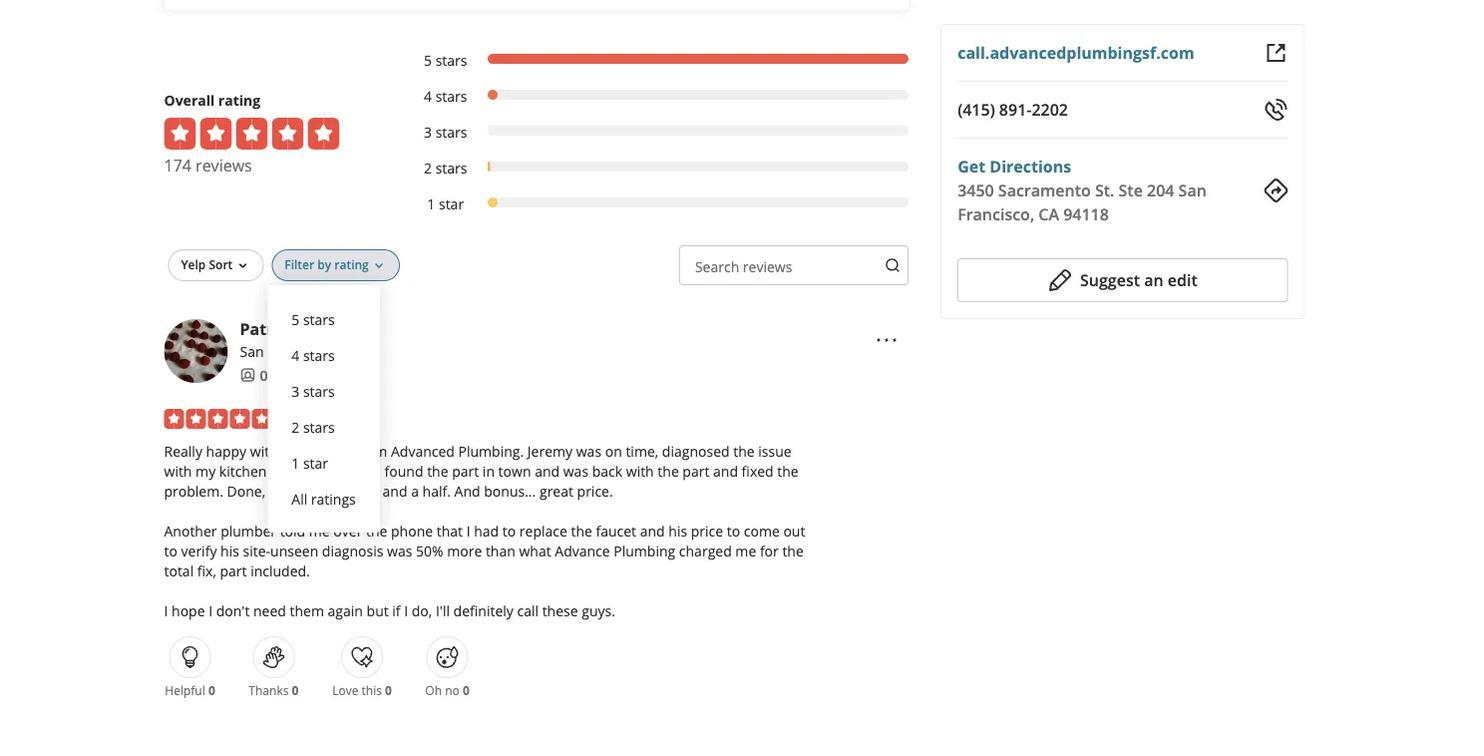 Task type: describe. For each thing, give the bounding box(es) containing it.
(0 reactions) element for thanks 0
[[292, 682, 299, 699]]

3 stars button
[[284, 373, 364, 409]]

if
[[392, 601, 401, 620]]

i left hope on the bottom left of page
[[164, 601, 168, 620]]

204
[[1147, 180, 1175, 201]]

bonus...
[[484, 481, 536, 500]]

hour
[[348, 481, 379, 500]]

24 external link v2 image
[[1265, 41, 1289, 65]]

them
[[290, 601, 324, 620]]

my
[[196, 461, 216, 480]]

0 right the this
[[385, 682, 392, 699]]

ca inside get directions 3450 sacramento st. ste 204 san francisco, ca 94118
[[1039, 204, 1060, 225]]

(0 reactions) element for love this 0
[[385, 682, 392, 699]]

unseen
[[270, 541, 319, 560]]

friends element
[[240, 365, 268, 385]]

another
[[164, 521, 217, 540]]

st.
[[1095, 180, 1115, 201]]

directions
[[990, 156, 1072, 177]]

i'll
[[436, 601, 450, 620]]

these
[[542, 601, 578, 620]]

5 for 5 stars button
[[292, 310, 300, 329]]

50%
[[416, 541, 444, 560]]

i right if
[[404, 601, 408, 620]]

yelp sort button
[[168, 249, 264, 281]]

patricia o. link
[[240, 318, 323, 340]]

reviews for search reviews
[[743, 257, 793, 276]]

0 vertical spatial me
[[309, 521, 330, 540]]

town
[[498, 461, 531, 480]]

1 for 1 star button
[[292, 453, 300, 472]]

sort
[[209, 256, 233, 273]]

filter reviews by 1 star rating element
[[404, 193, 909, 213]]

the down out
[[783, 541, 804, 560]]

ste
[[1119, 180, 1143, 201]]

2 for 2 stars button on the left bottom
[[292, 417, 300, 436]]

included.
[[251, 561, 310, 580]]

174 reviews
[[164, 155, 252, 176]]

by
[[318, 256, 331, 273]]

happy
[[206, 441, 247, 460]]

stars for filter reviews by 4 stars rating 'element'
[[436, 86, 467, 105]]

filter reviews by 5 stars rating element
[[404, 50, 909, 70]]

but
[[367, 601, 389, 620]]

found
[[385, 461, 424, 480]]

don't
[[216, 601, 250, 620]]

1 star button
[[284, 445, 364, 481]]

get directions link
[[958, 156, 1072, 177]]

filter reviews by 2 stars rating element
[[404, 158, 909, 177]]

again
[[328, 601, 363, 620]]

stars for "filter reviews by 5 stars rating" element
[[436, 50, 467, 69]]

star for 1 star button
[[303, 453, 328, 472]]

ca inside the patricia o. san francisco, ca
[[336, 342, 353, 361]]

stars for 2 stars button on the left bottom
[[303, 417, 335, 436]]

site-
[[243, 541, 270, 560]]

phone
[[391, 521, 433, 540]]

helpful 0
[[165, 682, 215, 699]]

the up 'fixed'
[[734, 441, 755, 460]]

this
[[362, 682, 382, 699]]

sep 1, 2023
[[280, 409, 355, 428]]

stars for filter reviews by 3 stars rating element
[[436, 122, 467, 141]]

kitchen
[[219, 461, 267, 480]]

love
[[333, 682, 359, 699]]

more
[[447, 541, 482, 560]]

edit
[[1168, 269, 1198, 291]]

told
[[280, 521, 306, 540]]

stars for 5 stars button
[[303, 310, 335, 329]]

issue
[[759, 441, 792, 460]]

done,
[[227, 481, 266, 500]]

filter reviews by 4 stars rating element
[[404, 86, 909, 106]]

1 vertical spatial was
[[563, 461, 589, 480]]

94118
[[1064, 204, 1109, 225]]

1 for filter reviews by 1 star rating element
[[427, 194, 435, 213]]

2 horizontal spatial with
[[626, 461, 654, 480]]

diagnosed
[[662, 441, 730, 460]]

the up half.
[[427, 461, 449, 480]]

24 phone v2 image
[[1265, 98, 1289, 122]]

0 horizontal spatial with
[[164, 461, 192, 480]]

photo of patricia o. image
[[164, 319, 228, 383]]

5 stars button
[[284, 301, 364, 337]]

oh no 0
[[425, 682, 470, 699]]

another plumber told me over the phone that i had to replace the faucet and his price to come out to verify his site-unseen diagnosis was 50% more than what advance plumbing charged me for the total fix, part included.
[[164, 521, 806, 580]]

174
[[164, 155, 192, 176]]

stars for filter reviews by 2 stars rating element
[[436, 158, 467, 177]]

1 horizontal spatial part
[[452, 461, 479, 480]]

i inside another plumber told me over the phone that i had to replace the faucet and his price to come out to verify his site-unseen diagnosis was 50% more than what advance plumbing charged me for the total fix, part included.
[[467, 521, 470, 540]]

16 chevron down v2 image for filter by rating
[[235, 258, 251, 274]]

for
[[760, 541, 779, 560]]

2 horizontal spatial part
[[683, 461, 710, 480]]

problem.
[[164, 481, 223, 500]]

thanks
[[249, 682, 289, 699]]

get
[[958, 156, 986, 177]]

1 horizontal spatial to
[[503, 521, 516, 540]]

guys.
[[582, 601, 616, 620]]

(415)
[[958, 99, 995, 120]]

fixed
[[742, 461, 774, 480]]

faucet inside "really happy with the service from advanced plumbing. jeremy was on time, diagnosed the issue with my kitchen faucet really fast, found the part in town and was back with the part and fixed the problem. done, in under an hour and a half. and bonus... great price."
[[270, 461, 311, 480]]

1,
[[308, 409, 319, 428]]

san inside get directions 3450 sacramento st. ste 204 san francisco, ca 94118
[[1179, 180, 1207, 201]]

oh
[[425, 682, 442, 699]]

love this 0
[[333, 682, 392, 699]]

under
[[285, 481, 324, 500]]

and left a
[[383, 481, 408, 500]]

5 star rating image for sep 1, 2023
[[164, 409, 272, 429]]

24 directions v2 image
[[1265, 179, 1289, 203]]

charged
[[679, 541, 732, 560]]

faucet inside another plumber told me over the phone that i had to replace the faucet and his price to come out to verify his site-unseen diagnosis was 50% more than what advance plumbing charged me for the total fix, part included.
[[596, 521, 637, 540]]

plumbing
[[614, 541, 676, 560]]

call.advancedplumbingsf.com link
[[958, 42, 1195, 63]]

16 friends v2 image
[[240, 367, 256, 383]]

search
[[695, 257, 740, 276]]

2023
[[323, 409, 355, 428]]

total
[[164, 561, 194, 580]]

o.
[[306, 318, 323, 340]]

3 stars for filter reviews by 3 stars rating element
[[424, 122, 467, 141]]

out
[[784, 521, 806, 540]]

5 stars for 5 stars button
[[292, 310, 335, 329]]

5 star rating image for 174 reviews
[[164, 118, 340, 150]]

the up advance
[[571, 521, 593, 540]]

yelp
[[181, 256, 206, 273]]

rating inside popup button
[[335, 256, 369, 273]]

1 horizontal spatial with
[[250, 441, 278, 460]]



Task type: vqa. For each thing, say whether or not it's contained in the screenshot.
topmost 5
yes



Task type: locate. For each thing, give the bounding box(es) containing it.
time,
[[626, 441, 659, 460]]

and down jeremy
[[535, 461, 560, 480]]

an
[[1145, 269, 1164, 291], [328, 481, 344, 500]]

verify
[[181, 541, 217, 560]]

helpful
[[165, 682, 205, 699]]

0 vertical spatial star
[[439, 194, 464, 213]]

star inside button
[[303, 453, 328, 472]]

0 horizontal spatial 16 chevron down v2 image
[[235, 258, 251, 274]]

i hope i don't need them again but if i do, i'll definitely call these guys.
[[164, 601, 616, 620]]

the down sep
[[282, 441, 303, 460]]

2
[[424, 158, 432, 177], [292, 417, 300, 436]]

0 horizontal spatial 5 stars
[[292, 310, 335, 329]]

1 vertical spatial 2 stars
[[292, 417, 335, 436]]

0 horizontal spatial 2
[[292, 417, 300, 436]]

was up price.
[[563, 461, 589, 480]]

(0 reactions) element right 'no'
[[463, 682, 470, 699]]

0 vertical spatial ca
[[1039, 204, 1060, 225]]

an down really
[[328, 481, 344, 500]]

reviews
[[196, 155, 252, 176], [743, 257, 793, 276]]

1 star for 1 star button
[[292, 453, 328, 472]]

4
[[424, 86, 432, 105], [292, 346, 300, 365]]

0 horizontal spatial francisco,
[[268, 342, 332, 361]]

do,
[[412, 601, 432, 620]]

0 horizontal spatial 1
[[292, 453, 300, 472]]

to right price
[[727, 521, 740, 540]]

really
[[164, 441, 202, 460]]

all ratings
[[292, 489, 356, 508]]

(0 reactions) element right helpful
[[208, 682, 215, 699]]

1 horizontal spatial 5
[[424, 50, 432, 69]]

0 horizontal spatial to
[[164, 541, 177, 560]]

plumber
[[221, 521, 276, 540]]

(0 reactions) element
[[208, 682, 215, 699], [292, 682, 299, 699], [385, 682, 392, 699], [463, 682, 470, 699]]

5 stars
[[424, 50, 467, 69], [292, 310, 335, 329]]

0 horizontal spatial an
[[328, 481, 344, 500]]

0 vertical spatial 2 stars
[[424, 158, 467, 177]]

from
[[356, 441, 387, 460]]

rating
[[218, 90, 261, 109], [335, 256, 369, 273]]

back
[[592, 461, 623, 480]]

and up plumbing
[[640, 521, 665, 540]]

reviews for 174 reviews
[[196, 155, 252, 176]]

2 stars button
[[284, 409, 364, 445]]

part right fix,
[[220, 561, 247, 580]]

3450
[[958, 180, 994, 201]]

0 vertical spatial 3
[[424, 122, 432, 141]]

hope
[[172, 601, 205, 620]]

16 chevron down v2 image inside filter by rating popup button
[[371, 258, 387, 274]]

advance
[[555, 541, 610, 560]]

san up friends element
[[240, 342, 264, 361]]

1 vertical spatial his
[[221, 541, 239, 560]]

1 vertical spatial francisco,
[[268, 342, 332, 361]]

replace
[[520, 521, 568, 540]]

5 stars for "filter reviews by 5 stars rating" element
[[424, 50, 467, 69]]

4 stars for filter reviews by 4 stars rating 'element'
[[424, 86, 467, 105]]

an inside "really happy with the service from advanced plumbing. jeremy was on time, diagnosed the issue with my kitchen faucet really fast, found the part in town and was back with the part and fixed the problem. done, in under an hour and a half. and bonus... great price."
[[328, 481, 344, 500]]

2 (0 reactions) element from the left
[[292, 682, 299, 699]]

24 pencil v2 image
[[1049, 268, 1073, 292]]

16 chevron down v2 image
[[235, 258, 251, 274], [371, 258, 387, 274]]

suggest
[[1081, 269, 1140, 291]]

thanks 0
[[249, 682, 299, 699]]

0 inside friends element
[[260, 366, 268, 384]]

1 vertical spatial rating
[[335, 256, 369, 273]]

san
[[1179, 180, 1207, 201], [240, 342, 264, 361]]

0 vertical spatial 1
[[427, 194, 435, 213]]

1 horizontal spatial 3
[[424, 122, 432, 141]]

fix,
[[197, 561, 216, 580]]

891-
[[1000, 99, 1032, 120]]

need
[[253, 601, 286, 620]]

rating right by
[[335, 256, 369, 273]]

star
[[439, 194, 464, 213], [303, 453, 328, 472]]

0 horizontal spatial 3
[[292, 381, 300, 400]]

0 vertical spatial 4
[[424, 86, 432, 105]]

with down time,
[[626, 461, 654, 480]]

suggest an edit button
[[958, 258, 1289, 302]]

16 chevron down v2 image for 5 stars
[[371, 258, 387, 274]]

filter
[[285, 256, 314, 273]]

2 stars
[[424, 158, 467, 177], [292, 417, 335, 436]]

1 star inside button
[[292, 453, 328, 472]]

0 vertical spatial 1 star
[[427, 194, 464, 213]]

0 horizontal spatial reviews
[[196, 155, 252, 176]]

francisco, down 3450
[[958, 204, 1035, 225]]

4 stars button
[[284, 337, 364, 373]]

1 horizontal spatial rating
[[335, 256, 369, 273]]

0 horizontal spatial 4 stars
[[292, 346, 335, 365]]

0 horizontal spatial 1 star
[[292, 453, 328, 472]]

me left for
[[736, 541, 757, 560]]

4 stars inside button
[[292, 346, 335, 365]]

with up the kitchen
[[250, 441, 278, 460]]

0 horizontal spatial 2 stars
[[292, 417, 335, 436]]

0 horizontal spatial san
[[240, 342, 264, 361]]

0 right 'no'
[[463, 682, 470, 699]]

part down the diagnosed
[[683, 461, 710, 480]]

3 for filter reviews by 3 stars rating element
[[424, 122, 432, 141]]

i left had on the left of page
[[467, 521, 470, 540]]

1 horizontal spatial ca
[[1039, 204, 1060, 225]]

5 star rating image down overall rating
[[164, 118, 340, 150]]

4 for filter reviews by 4 stars rating 'element'
[[424, 86, 432, 105]]

1 (0 reactions) element from the left
[[208, 682, 215, 699]]

me
[[309, 521, 330, 540], [736, 541, 757, 560]]

1 vertical spatial 5 stars
[[292, 310, 335, 329]]

reviews right 174 on the left top of page
[[196, 155, 252, 176]]

a
[[411, 481, 419, 500]]

(0 reactions) element right thanks
[[292, 682, 299, 699]]

1 star for filter reviews by 1 star rating element
[[427, 194, 464, 213]]

5 star rating image up happy
[[164, 409, 272, 429]]

0 vertical spatial rating
[[218, 90, 261, 109]]

(415) 891-2202
[[958, 99, 1069, 120]]

than
[[486, 541, 516, 560]]

1 vertical spatial 1 star
[[292, 453, 328, 472]]

an left edit at the top of page
[[1145, 269, 1164, 291]]

0 vertical spatial 5 star rating image
[[164, 118, 340, 150]]

0 vertical spatial francisco,
[[958, 204, 1035, 225]]

patricia o. san francisco, ca
[[240, 318, 353, 361]]

0 vertical spatial faucet
[[270, 461, 311, 480]]

rating right overall
[[218, 90, 261, 109]]

13
[[296, 366, 312, 384]]

1 vertical spatial 5
[[292, 310, 300, 329]]

stars for 3 stars button
[[303, 381, 335, 400]]

5 for "filter reviews by 5 stars rating" element
[[424, 50, 432, 69]]

0 vertical spatial reviews
[[196, 155, 252, 176]]

0 right helpful
[[208, 682, 215, 699]]

1 horizontal spatial 2 stars
[[424, 158, 467, 177]]

0 vertical spatial 3 stars
[[424, 122, 467, 141]]

filter by rating
[[285, 256, 369, 273]]

5 star rating image
[[164, 118, 340, 150], [164, 409, 272, 429]]

sep
[[280, 409, 304, 428]]

all ratings button
[[284, 481, 364, 517]]

2202
[[1032, 99, 1069, 120]]

faucet up plumbing
[[596, 521, 637, 540]]

an inside button
[[1145, 269, 1164, 291]]

search image
[[885, 258, 901, 274]]

0 vertical spatial 4 stars
[[424, 86, 467, 105]]

5 stars inside button
[[292, 310, 335, 329]]

with down really
[[164, 461, 192, 480]]

3 stars inside button
[[292, 381, 335, 400]]

me right told on the bottom left
[[309, 521, 330, 540]]

sacramento
[[999, 180, 1091, 201]]

1 horizontal spatial faucet
[[596, 521, 637, 540]]

i right hope on the bottom left of page
[[209, 601, 213, 620]]

1 vertical spatial faucet
[[596, 521, 637, 540]]

3 for 3 stars button
[[292, 381, 300, 400]]

0 vertical spatial 5
[[424, 50, 432, 69]]

4 for 4 stars button
[[292, 346, 300, 365]]

his
[[669, 521, 688, 540], [221, 541, 239, 560]]

1 vertical spatial an
[[328, 481, 344, 500]]

1 vertical spatial in
[[269, 481, 281, 500]]

3 (0 reactions) element from the left
[[385, 682, 392, 699]]

0 horizontal spatial star
[[303, 453, 328, 472]]

1 5 star rating image from the top
[[164, 118, 340, 150]]

3 stars for 3 stars button
[[292, 381, 335, 400]]

1 horizontal spatial 1
[[427, 194, 435, 213]]

part inside another plumber told me over the phone that i had to replace the faucet and his price to come out to verify his site-unseen diagnosis was 50% more than what advance plumbing charged me for the total fix, part included.
[[220, 561, 247, 580]]

1 vertical spatial 1
[[292, 453, 300, 472]]

1 inside button
[[292, 453, 300, 472]]

3
[[424, 122, 432, 141], [292, 381, 300, 400]]

ratings
[[311, 489, 356, 508]]

0 vertical spatial 5 stars
[[424, 50, 467, 69]]

jeremy
[[528, 441, 573, 460]]

menu image
[[875, 328, 899, 352]]

0 horizontal spatial faucet
[[270, 461, 311, 480]]

1 horizontal spatial 4
[[424, 86, 432, 105]]

0 horizontal spatial me
[[309, 521, 330, 540]]

san right 204
[[1179, 180, 1207, 201]]

  text field
[[679, 245, 909, 285]]

advanced
[[391, 441, 455, 460]]

0 right 16 friends v2 icon
[[260, 366, 268, 384]]

1 horizontal spatial in
[[483, 461, 495, 480]]

over
[[334, 521, 363, 540]]

really
[[314, 461, 350, 480]]

all
[[292, 489, 308, 508]]

reviews right the search
[[743, 257, 793, 276]]

patricia
[[240, 318, 301, 340]]

yelp sort
[[181, 256, 233, 273]]

to up than
[[503, 521, 516, 540]]

what
[[519, 541, 551, 560]]

5
[[424, 50, 432, 69], [292, 310, 300, 329]]

faucet
[[270, 461, 311, 480], [596, 521, 637, 540]]

0 horizontal spatial 3 stars
[[292, 381, 335, 400]]

1 horizontal spatial 5 stars
[[424, 50, 467, 69]]

1 vertical spatial 4 stars
[[292, 346, 335, 365]]

diagnosis
[[322, 541, 384, 560]]

5 inside button
[[292, 310, 300, 329]]

to up total
[[164, 541, 177, 560]]

the down time,
[[658, 461, 679, 480]]

his left site-
[[221, 541, 239, 560]]

0 horizontal spatial his
[[221, 541, 239, 560]]

0 horizontal spatial part
[[220, 561, 247, 580]]

3 inside 3 stars button
[[292, 381, 300, 400]]

4 (0 reactions) element from the left
[[463, 682, 470, 699]]

had
[[474, 521, 499, 540]]

1 vertical spatial reviews
[[743, 257, 793, 276]]

san inside the patricia o. san francisco, ca
[[240, 342, 264, 361]]

stars for 4 stars button
[[303, 346, 335, 365]]

and inside another plumber told me over the phone that i had to replace the faucet and his price to come out to verify his site-unseen diagnosis was 50% more than what advance plumbing charged me for the total fix, part included.
[[640, 521, 665, 540]]

0 vertical spatial was
[[576, 441, 602, 460]]

0 vertical spatial an
[[1145, 269, 1164, 291]]

0 vertical spatial 2
[[424, 158, 432, 177]]

overall rating
[[164, 90, 261, 109]]

1 horizontal spatial star
[[439, 194, 464, 213]]

in left all
[[269, 481, 281, 500]]

star for filter reviews by 1 star rating element
[[439, 194, 464, 213]]

in down plumbing.
[[483, 461, 495, 480]]

0 horizontal spatial in
[[269, 481, 281, 500]]

1 vertical spatial 5 star rating image
[[164, 409, 272, 429]]

the down issue on the bottom right of page
[[778, 461, 799, 480]]

get directions 3450 sacramento st. ste 204 san francisco, ca 94118
[[958, 156, 1207, 225]]

francisco, inside the patricia o. san francisco, ca
[[268, 342, 332, 361]]

1 vertical spatial 4
[[292, 346, 300, 365]]

1 vertical spatial san
[[240, 342, 264, 361]]

1 horizontal spatial 16 chevron down v2 image
[[371, 258, 387, 274]]

filter reviews by 3 stars rating element
[[404, 122, 909, 142]]

16 chevron down v2 image right filter by rating
[[371, 258, 387, 274]]

0 vertical spatial his
[[669, 521, 688, 540]]

0 horizontal spatial rating
[[218, 90, 261, 109]]

1 vertical spatial star
[[303, 453, 328, 472]]

1 horizontal spatial his
[[669, 521, 688, 540]]

4 stars
[[424, 86, 467, 105], [292, 346, 335, 365]]

ca down 5 stars button
[[336, 342, 353, 361]]

4 inside 4 stars button
[[292, 346, 300, 365]]

2 inside button
[[292, 417, 300, 436]]

16 chevron down v2 image right sort
[[235, 258, 251, 274]]

price
[[691, 521, 723, 540]]

1 horizontal spatial francisco,
[[958, 204, 1035, 225]]

0 horizontal spatial 5
[[292, 310, 300, 329]]

ca down sacramento
[[1039, 204, 1060, 225]]

great
[[540, 481, 574, 500]]

0 vertical spatial san
[[1179, 180, 1207, 201]]

faucet up the under
[[270, 461, 311, 480]]

and left 'fixed'
[[713, 461, 738, 480]]

1 horizontal spatial 1 star
[[427, 194, 464, 213]]

3 inside filter reviews by 3 stars rating element
[[424, 122, 432, 141]]

half.
[[423, 481, 451, 500]]

1 vertical spatial ca
[[336, 342, 353, 361]]

1 vertical spatial me
[[736, 541, 757, 560]]

was inside another plumber told me over the phone that i had to replace the faucet and his price to come out to verify his site-unseen diagnosis was 50% more than what advance plumbing charged me for the total fix, part included.
[[387, 541, 412, 560]]

4 stars for 4 stars button
[[292, 346, 335, 365]]

the right over
[[366, 521, 388, 540]]

part up and in the bottom of the page
[[452, 461, 479, 480]]

1 horizontal spatial reviews
[[743, 257, 793, 276]]

2 5 star rating image from the top
[[164, 409, 272, 429]]

0 right thanks
[[292, 682, 299, 699]]

stars inside 'element'
[[436, 86, 467, 105]]

2 stars for 2 stars button on the left bottom
[[292, 417, 335, 436]]

his left price
[[669, 521, 688, 540]]

really happy with the service from advanced plumbing. jeremy was on time, diagnosed the issue with my kitchen faucet really fast, found the part in town and was back with the part and fixed the problem. done, in under an hour and a half. and bonus... great price.
[[164, 441, 799, 500]]

0 vertical spatial in
[[483, 461, 495, 480]]

(0 reactions) element for oh no 0
[[463, 682, 470, 699]]

4 inside filter reviews by 4 stars rating 'element'
[[424, 86, 432, 105]]

2 16 chevron down v2 image from the left
[[371, 258, 387, 274]]

1 horizontal spatial me
[[736, 541, 757, 560]]

1 horizontal spatial 4 stars
[[424, 86, 467, 105]]

(0 reactions) element for helpful 0
[[208, 682, 215, 699]]

2 for filter reviews by 2 stars rating element
[[424, 158, 432, 177]]

1 horizontal spatial 3 stars
[[424, 122, 467, 141]]

1 horizontal spatial an
[[1145, 269, 1164, 291]]

francisco, inside get directions 3450 sacramento st. ste 204 san francisco, ca 94118
[[958, 204, 1035, 225]]

2 vertical spatial was
[[387, 541, 412, 560]]

(0 reactions) element right the this
[[385, 682, 392, 699]]

was down phone
[[387, 541, 412, 560]]

in
[[483, 461, 495, 480], [269, 481, 281, 500]]

on
[[605, 441, 622, 460]]

2 horizontal spatial to
[[727, 521, 740, 540]]

0 horizontal spatial 4
[[292, 346, 300, 365]]

was left on
[[576, 441, 602, 460]]

2 stars inside button
[[292, 417, 335, 436]]

1 vertical spatial 3
[[292, 381, 300, 400]]

no
[[445, 682, 460, 699]]

1 16 chevron down v2 image from the left
[[235, 258, 251, 274]]

16 chevron down v2 image inside yelp sort 'dropdown button'
[[235, 258, 251, 274]]

1 vertical spatial 3 stars
[[292, 381, 335, 400]]

2 stars for filter reviews by 2 stars rating element
[[424, 158, 467, 177]]

and
[[455, 481, 481, 500]]

that
[[437, 521, 463, 540]]

1 vertical spatial 2
[[292, 417, 300, 436]]

0 horizontal spatial ca
[[336, 342, 353, 361]]

4 stars inside 'element'
[[424, 86, 467, 105]]

francisco, up the 13
[[268, 342, 332, 361]]

1 horizontal spatial san
[[1179, 180, 1207, 201]]

1 horizontal spatial 2
[[424, 158, 432, 177]]



